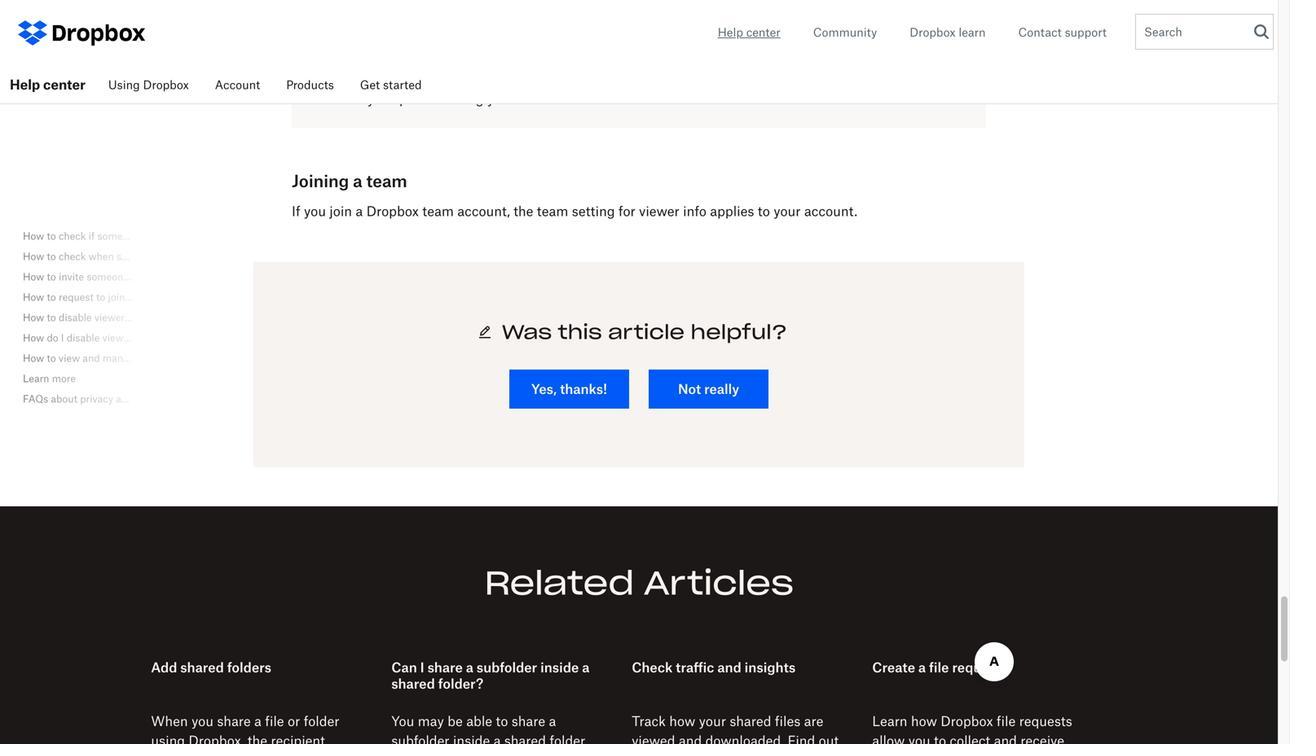 Task type: vqa. For each thing, say whether or not it's contained in the screenshot.


Task type: describe. For each thing, give the bounding box(es) containing it.
1 check from the top
[[59, 230, 86, 242]]

folder?
[[438, 677, 483, 693]]

insights
[[745, 660, 796, 676]]

share for folder?
[[428, 660, 463, 676]]

you left chose.
[[487, 91, 509, 107]]

chose.
[[513, 91, 552, 107]]

viewed
[[632, 734, 675, 745]]

learn how dropbox file requests allow you to collect and receiv
[[872, 714, 1088, 745]]

article
[[608, 320, 685, 345]]

applies
[[710, 203, 754, 219]]

products link
[[273, 65, 347, 104]]

about
[[51, 393, 77, 405]]

when
[[151, 714, 188, 730]]

yes, thanks! button
[[509, 370, 629, 409]]

add shared folders link
[[151, 660, 372, 677]]

more
[[52, 373, 76, 385]]

0 horizontal spatial center
[[43, 77, 86, 92]]

folder,
[[859, 71, 896, 87]]

to inside learn how dropbox file requests allow you to collect and receiv
[[934, 734, 946, 745]]

Search text field
[[1136, 15, 1250, 49]]

last...
[[161, 251, 185, 263]]

clear image
[[1250, 26, 1262, 38]]

dropbox down joining a team
[[366, 203, 419, 219]]

if you changed the viewer info setting on your file before moving it into another folder, it usually keeps the setting you chose.
[[331, 71, 908, 107]]

you for dropbox
[[304, 203, 326, 219]]

into
[[780, 71, 804, 87]]

0 vertical spatial someone
[[97, 230, 139, 242]]

help for the rightmost help center link
[[718, 25, 743, 39]]

1 how from the top
[[23, 230, 44, 242]]

a inside when you share a file or folder using dropbox, the recipien
[[254, 714, 262, 730]]

check traffic and insights link
[[632, 660, 853, 677]]

0 vertical spatial join
[[329, 203, 352, 219]]

check
[[632, 660, 673, 676]]

shared right add
[[180, 660, 224, 676]]

viewer down how to request to join a team ... link
[[94, 312, 125, 324]]

privacy
[[80, 393, 113, 405]]

when
[[89, 251, 114, 263]]

you may be able to share a subfolder inside a shared folder
[[391, 714, 610, 745]]

was
[[502, 320, 552, 345]]

account.
[[804, 203, 857, 219]]

info inside if you changed the viewer info setting on your file before moving it into another folder, it usually keeps the setting you chose.
[[531, 71, 554, 87]]

dropbox learn
[[910, 25, 986, 39]]

1 vertical spatial someone
[[117, 251, 159, 263]]

account
[[215, 78, 260, 92]]

add
[[151, 660, 177, 676]]

collect
[[950, 734, 990, 745]]

be
[[448, 714, 463, 730]]

team right the account,
[[537, 203, 568, 219]]

community link
[[813, 24, 877, 41]]

do
[[47, 332, 58, 344]]

changed
[[407, 71, 460, 87]]

traffic
[[676, 660, 714, 676]]

viewer right for
[[639, 203, 680, 219]]

for...
[[148, 312, 167, 324]]

info left for...
[[127, 312, 145, 324]]

view
[[59, 352, 80, 365]]

folders
[[227, 660, 271, 676]]

get
[[360, 78, 380, 92]]

contact support link
[[1018, 24, 1107, 41]]

7 how from the top
[[23, 352, 44, 365]]

a inside how to check if someone is vie... how to check when someone last... how to invite someone to join ... how to request to join a team ... how to disable viewer info for... how do i disable viewer info f... how to view and manage existin... learn more faqs about privacy and access
[[128, 291, 133, 304]]

articles
[[644, 563, 793, 604]]

contact support
[[1018, 25, 1107, 39]]

1 vertical spatial help center link
[[0, 65, 95, 104]]

i inside how to check if someone is vie... how to check when someone last... how to invite someone to join ... how to request to join a team ... how to disable viewer info for... how do i disable viewer info f... how to view and manage existin... learn more faqs about privacy and access
[[61, 332, 64, 344]]

joining a team
[[292, 171, 407, 191]]

0 vertical spatial ...
[[163, 271, 170, 283]]

existin...
[[143, 352, 180, 365]]

requests
[[1019, 714, 1072, 730]]

track
[[632, 714, 666, 730]]

check traffic and insights
[[632, 660, 796, 676]]

yes,
[[531, 382, 557, 397]]

1 horizontal spatial join
[[143, 271, 160, 283]]

and inside the track how your shared files are viewed and downloaded. find ou
[[679, 734, 702, 745]]

learn inside learn how dropbox file requests allow you to collect and receiv
[[872, 714, 907, 730]]

if you join a dropbox team account, the team setting for viewer info applies to your account.
[[292, 203, 857, 219]]

to inside you may be able to share a subfolder inside a shared folder
[[496, 714, 508, 730]]

invite
[[59, 271, 84, 283]]

using dropbox link
[[95, 65, 202, 104]]

your inside the track how your shared files are viewed and downloaded. find ou
[[699, 714, 726, 730]]

using
[[108, 78, 140, 92]]

when you share a file or folder using dropbox, the recipien
[[151, 714, 370, 745]]

0 vertical spatial disable
[[59, 312, 92, 324]]

i inside can i share a subfolder inside a shared folder?
[[420, 660, 424, 676]]

create a file request link
[[872, 660, 1093, 677]]

faqs about privacy and access link
[[23, 391, 167, 407]]

0 vertical spatial help center
[[718, 25, 781, 39]]

how to disable viewer info for... link
[[23, 310, 167, 326]]

file right create at right
[[929, 660, 949, 676]]

contact
[[1018, 25, 1062, 39]]

note:
[[331, 71, 365, 87]]

1 it from the left
[[769, 71, 777, 87]]

1 vertical spatial help center
[[10, 77, 86, 92]]

vie...
[[152, 230, 172, 242]]

5 how from the top
[[23, 312, 44, 324]]

subfolder inside you may be able to share a subfolder inside a shared folder
[[391, 734, 449, 745]]

account link
[[202, 65, 273, 104]]

2 it from the left
[[900, 71, 908, 87]]

can i share a subfolder inside a shared folder?
[[391, 660, 590, 693]]

if for if you join a dropbox team account, the team setting for viewer info applies to your account.
[[292, 203, 300, 219]]

your inside if you changed the viewer info setting on your file before moving it into another folder, it usually keeps the setting you chose.
[[623, 71, 650, 87]]

2 vertical spatial someone
[[87, 271, 129, 283]]

how to view and manage existin... link
[[23, 350, 180, 367]]

are
[[804, 714, 823, 730]]

the down changed
[[417, 91, 437, 107]]

the right the account,
[[513, 203, 533, 219]]



Task type: locate. For each thing, give the bounding box(es) containing it.
subfolder down the may
[[391, 734, 449, 745]]

and right the viewed
[[679, 734, 702, 745]]

help center down dropbox image on the top of the page
[[10, 77, 86, 92]]

you for file
[[191, 714, 214, 730]]

request
[[59, 291, 94, 304], [952, 660, 1001, 676]]

3 how from the top
[[23, 271, 44, 283]]

center up moving
[[746, 25, 781, 39]]

products
[[286, 78, 334, 92]]

join down joining a team
[[329, 203, 352, 219]]

0 horizontal spatial your
[[623, 71, 650, 87]]

dropbox,
[[189, 734, 244, 745]]

2 check from the top
[[59, 251, 86, 263]]

how to request to join a team ... link
[[23, 289, 169, 306]]

shared up downloaded.
[[730, 714, 771, 730]]

dropbox right using
[[143, 78, 189, 92]]

it left into in the top right of the page
[[769, 71, 777, 87]]

1 horizontal spatial if
[[369, 71, 377, 87]]

get started link
[[347, 65, 435, 104]]

info
[[531, 71, 554, 87], [683, 203, 707, 219], [127, 312, 145, 324], [135, 332, 153, 344]]

share inside you may be able to share a subfolder inside a shared folder
[[512, 714, 545, 730]]

this
[[558, 320, 602, 345]]

how left the view
[[23, 352, 44, 365]]

how for you
[[911, 714, 937, 730]]

viewer up chose.
[[487, 71, 527, 87]]

learn
[[23, 373, 49, 385], [872, 714, 907, 730]]

1 vertical spatial center
[[43, 77, 86, 92]]

1 vertical spatial help
[[10, 77, 40, 92]]

2 vertical spatial join
[[108, 291, 125, 304]]

2 vertical spatial your
[[699, 714, 726, 730]]

file inside if you changed the viewer info setting on your file before moving it into another folder, it usually keeps the setting you chose.
[[654, 71, 673, 87]]

1 horizontal spatial i
[[420, 660, 424, 676]]

1 vertical spatial if
[[292, 203, 300, 219]]

share inside can i share a subfolder inside a shared folder?
[[428, 660, 463, 676]]

allow
[[872, 734, 905, 745]]

team right joining
[[366, 171, 407, 191]]

0 vertical spatial setting
[[558, 71, 601, 87]]

info left f...
[[135, 332, 153, 344]]

how left the invite
[[23, 271, 44, 283]]

or
[[288, 714, 300, 730]]

if right note:
[[369, 71, 377, 87]]

on
[[604, 71, 620, 87]]

1 vertical spatial request
[[952, 660, 1001, 676]]

how for viewed
[[669, 714, 695, 730]]

you
[[391, 714, 414, 730]]

2 vertical spatial setting
[[572, 203, 615, 219]]

someone down is
[[117, 251, 159, 263]]

0 horizontal spatial learn
[[23, 373, 49, 385]]

you inside when you share a file or folder using dropbox, the recipien
[[191, 714, 214, 730]]

it right folder,
[[900, 71, 908, 87]]

1 vertical spatial learn
[[872, 714, 907, 730]]

0 vertical spatial check
[[59, 230, 86, 242]]

it
[[769, 71, 777, 87], [900, 71, 908, 87]]

...
[[163, 271, 170, 283], [162, 291, 169, 304]]

the right changed
[[463, 71, 483, 87]]

create a file request
[[872, 660, 1001, 676]]

dropbox learn link
[[910, 24, 986, 41]]

file inside when you share a file or folder using dropbox, the recipien
[[265, 714, 284, 730]]

1 horizontal spatial center
[[746, 25, 781, 39]]

you inside learn how dropbox file requests allow you to collect and receiv
[[908, 734, 930, 745]]

1 how from the left
[[669, 714, 695, 730]]

0 horizontal spatial request
[[59, 291, 94, 304]]

how do i disable viewer info f... link
[[23, 330, 165, 346]]

2 how from the top
[[23, 251, 44, 263]]

file left requests
[[997, 714, 1016, 730]]

share up folder?
[[428, 660, 463, 676]]

how up 'how do i disable viewer info f...' link
[[23, 312, 44, 324]]

file inside learn how dropbox file requests allow you to collect and receiv
[[997, 714, 1016, 730]]

add shared folders
[[151, 660, 271, 676]]

shared inside the track how your shared files are viewed and downloaded. find ou
[[730, 714, 771, 730]]

1 horizontal spatial your
[[699, 714, 726, 730]]

was this article helpful?
[[502, 320, 787, 345]]

request inside how to check if someone is vie... how to check when someone last... how to invite someone to join ... how to request to join a team ... how to disable viewer info for... how do i disable viewer info f... how to view and manage existin... learn more faqs about privacy and access
[[59, 291, 94, 304]]

and right collect at bottom right
[[994, 734, 1017, 745]]

0 horizontal spatial share
[[217, 714, 251, 730]]

2 horizontal spatial your
[[774, 203, 801, 219]]

your left account.
[[774, 203, 801, 219]]

1 vertical spatial i
[[420, 660, 424, 676]]

dropbox up collect at bottom right
[[941, 714, 993, 730]]

the inside when you share a file or folder using dropbox, the recipien
[[248, 734, 267, 745]]

how down create a file request
[[911, 714, 937, 730]]

0 horizontal spatial i
[[61, 332, 64, 344]]

related articles
[[484, 563, 793, 604]]

1 vertical spatial join
[[143, 271, 160, 283]]

team left the account,
[[422, 203, 454, 219]]

1 vertical spatial your
[[774, 203, 801, 219]]

0 vertical spatial subfolder
[[477, 660, 537, 676]]

someone
[[97, 230, 139, 242], [117, 251, 159, 263], [87, 271, 129, 283]]

search image
[[1254, 24, 1269, 39], [1254, 24, 1269, 39]]

shared inside can i share a subfolder inside a shared folder?
[[391, 677, 435, 693]]

yes, thanks!
[[531, 382, 607, 397]]

disable up 'how do i disable viewer info f...' link
[[59, 312, 92, 324]]

how up how to disable viewer info for... link on the top
[[23, 291, 44, 304]]

1 vertical spatial disable
[[67, 332, 100, 344]]

team up for...
[[136, 291, 159, 304]]

file left before
[[654, 71, 673, 87]]

how left if
[[23, 230, 44, 242]]

may
[[418, 714, 444, 730]]

0 horizontal spatial it
[[769, 71, 777, 87]]

shared inside you may be able to share a subfolder inside a shared folder
[[504, 734, 546, 745]]

you for viewer
[[381, 71, 403, 87]]

0 horizontal spatial inside
[[453, 734, 490, 745]]

share inside when you share a file or folder using dropbox, the recipien
[[217, 714, 251, 730]]

0 vertical spatial help center link
[[718, 24, 781, 41]]

if down joining
[[292, 203, 300, 219]]

subfolder inside can i share a subfolder inside a shared folder?
[[477, 660, 537, 676]]

for
[[618, 203, 636, 219]]

4 how from the top
[[23, 291, 44, 304]]

the right the dropbox,
[[248, 734, 267, 745]]

how to check if someone is vie... how to check when someone last... how to invite someone to join ... how to request to join a team ... how to disable viewer info for... how do i disable viewer info f... how to view and manage existin... learn more faqs about privacy and access
[[23, 230, 185, 405]]

0 horizontal spatial help center
[[10, 77, 86, 92]]

learn
[[959, 25, 986, 39]]

inside inside can i share a subfolder inside a shared folder?
[[540, 660, 579, 676]]

account,
[[457, 203, 510, 219]]

you right allow
[[908, 734, 930, 745]]

if for if you changed the viewer info setting on your file before moving it into another folder, it usually keeps the setting you chose.
[[369, 71, 377, 87]]

you up keeps
[[381, 71, 403, 87]]

setting left for
[[572, 203, 615, 219]]

6 how from the top
[[23, 332, 44, 344]]

0 vertical spatial help
[[718, 25, 743, 39]]

downloaded.
[[705, 734, 784, 745]]

community
[[813, 25, 877, 39]]

learn up faqs
[[23, 373, 49, 385]]

info up chose.
[[531, 71, 554, 87]]

0 vertical spatial i
[[61, 332, 64, 344]]

and left access
[[116, 393, 133, 405]]

... down last...
[[163, 271, 170, 283]]

check up the invite
[[59, 251, 86, 263]]

0 horizontal spatial how
[[669, 714, 695, 730]]

get started
[[360, 78, 422, 92]]

can i share a subfolder inside a shared folder? link
[[391, 660, 612, 693]]

1 horizontal spatial learn
[[872, 714, 907, 730]]

keeps
[[378, 91, 414, 107]]

dropbox inside learn how dropbox file requests allow you to collect and receiv
[[941, 714, 993, 730]]

subfolder
[[477, 660, 537, 676], [391, 734, 449, 745]]

1 horizontal spatial help center link
[[718, 24, 781, 41]]

viewer inside if you changed the viewer info setting on your file before moving it into another folder, it usually keeps the setting you chose.
[[487, 71, 527, 87]]

join down how to invite someone to join ... link
[[108, 291, 125, 304]]

how left do
[[23, 332, 44, 344]]

file left or
[[265, 714, 284, 730]]

how inside learn how dropbox file requests allow you to collect and receiv
[[911, 714, 937, 730]]

center
[[746, 25, 781, 39], [43, 77, 86, 92]]

join up for...
[[143, 271, 160, 283]]

related
[[484, 563, 634, 604]]

1 vertical spatial inside
[[453, 734, 490, 745]]

request down the invite
[[59, 291, 94, 304]]

how up how to invite someone to join ... link
[[23, 251, 44, 263]]

help center link down dropbox image on the top of the page
[[0, 65, 95, 104]]

setting down changed
[[441, 91, 484, 107]]

if
[[89, 230, 95, 242]]

2 horizontal spatial share
[[512, 714, 545, 730]]

help center link
[[718, 24, 781, 41], [0, 65, 95, 104]]

started
[[383, 78, 422, 92]]

file
[[654, 71, 673, 87], [929, 660, 949, 676], [265, 714, 284, 730], [997, 714, 1016, 730]]

and right traffic
[[717, 660, 741, 676]]

someone up the how to check when someone last... link at the left
[[97, 230, 139, 242]]

request up learn how dropbox file requests allow you to collect and receiv on the right bottom
[[952, 660, 1001, 676]]

f...
[[156, 332, 165, 344]]

highlight icon image
[[306, 73, 318, 85]]

shared down the can i share a subfolder inside a shared folder? link
[[504, 734, 546, 745]]

learn inside how to check if someone is vie... how to check when someone last... how to invite someone to join ... how to request to join a team ... how to disable viewer info for... how do i disable viewer info f... how to view and manage existin... learn more faqs about privacy and access
[[23, 373, 49, 385]]

... up for...
[[162, 291, 169, 304]]

is
[[142, 230, 150, 242]]

if inside if you changed the viewer info setting on your file before moving it into another folder, it usually keeps the setting you chose.
[[369, 71, 377, 87]]

0 vertical spatial center
[[746, 25, 781, 39]]

viewer up the manage
[[102, 332, 133, 344]]

using
[[151, 734, 185, 745]]

0 horizontal spatial help
[[10, 77, 40, 92]]

share right able
[[512, 714, 545, 730]]

check left if
[[59, 230, 86, 242]]

someone down the how to check when someone last... link at the left
[[87, 271, 129, 283]]

0 vertical spatial learn
[[23, 373, 49, 385]]

2 how from the left
[[911, 714, 937, 730]]

joining
[[292, 171, 349, 191]]

your right on
[[623, 71, 650, 87]]

how to check when someone last... link
[[23, 249, 185, 265]]

1 vertical spatial check
[[59, 251, 86, 263]]

dropbox image
[[49, 17, 147, 49]]

inside inside you may be able to share a subfolder inside a shared folder
[[453, 734, 490, 745]]

how inside the track how your shared files are viewed and downloaded. find ou
[[669, 714, 695, 730]]

helpful?
[[691, 320, 787, 345]]

2 horizontal spatial join
[[329, 203, 352, 219]]

subfolder up folder?
[[477, 660, 537, 676]]

help center
[[718, 25, 781, 39], [10, 77, 86, 92]]

1 vertical spatial subfolder
[[391, 734, 449, 745]]

shared
[[180, 660, 224, 676], [391, 677, 435, 693], [730, 714, 771, 730], [504, 734, 546, 745]]

help center link up moving
[[718, 24, 781, 41]]

disable
[[59, 312, 92, 324], [67, 332, 100, 344]]

help for the bottom help center link
[[10, 77, 40, 92]]

dropbox left learn
[[910, 25, 956, 39]]

0 horizontal spatial if
[[292, 203, 300, 219]]

learn up allow
[[872, 714, 907, 730]]

really
[[704, 382, 739, 397]]

None search field
[[1136, 15, 1262, 54]]

0 horizontal spatial subfolder
[[391, 734, 449, 745]]

0 horizontal spatial join
[[108, 291, 125, 304]]

disable down how to disable viewer info for... link on the top
[[67, 332, 100, 344]]

team inside how to check if someone is vie... how to check when someone last... how to invite someone to join ... how to request to join a team ... how to disable viewer info for... how do i disable viewer info f... how to view and manage existin... learn more faqs about privacy and access
[[136, 291, 159, 304]]

support
[[1065, 25, 1107, 39]]

and inside learn how dropbox file requests allow you to collect and receiv
[[994, 734, 1017, 745]]

1 horizontal spatial inside
[[540, 660, 579, 676]]

using dropbox
[[108, 78, 189, 92]]

1 horizontal spatial share
[[428, 660, 463, 676]]

faqs
[[23, 393, 48, 405]]

learn more link
[[23, 371, 133, 387]]

help center up moving
[[718, 25, 781, 39]]

how
[[669, 714, 695, 730], [911, 714, 937, 730]]

1 horizontal spatial request
[[952, 660, 1001, 676]]

1 vertical spatial setting
[[441, 91, 484, 107]]

center left using
[[43, 77, 86, 92]]

1 horizontal spatial it
[[900, 71, 908, 87]]

0 vertical spatial if
[[369, 71, 377, 87]]

0 horizontal spatial help center link
[[0, 65, 95, 104]]

1 horizontal spatial subfolder
[[477, 660, 537, 676]]

not really button
[[649, 370, 769, 409]]

info left applies
[[683, 203, 707, 219]]

you up the dropbox,
[[191, 714, 214, 730]]

able
[[466, 714, 492, 730]]

setting left on
[[558, 71, 601, 87]]

not really
[[678, 382, 739, 397]]

create
[[872, 660, 915, 676]]

0 vertical spatial inside
[[540, 660, 579, 676]]

1 horizontal spatial how
[[911, 714, 937, 730]]

1 horizontal spatial help center
[[718, 25, 781, 39]]

thanks!
[[560, 382, 607, 397]]

how right track
[[669, 714, 695, 730]]

how
[[23, 230, 44, 242], [23, 251, 44, 263], [23, 271, 44, 283], [23, 291, 44, 304], [23, 312, 44, 324], [23, 332, 44, 344], [23, 352, 44, 365]]

share up the dropbox,
[[217, 714, 251, 730]]

0 vertical spatial request
[[59, 291, 94, 304]]

you down joining
[[304, 203, 326, 219]]

can
[[391, 660, 417, 676]]

your up downloaded.
[[699, 714, 726, 730]]

i right can
[[420, 660, 424, 676]]

inside
[[540, 660, 579, 676], [453, 734, 490, 745]]

1 vertical spatial ...
[[162, 291, 169, 304]]

0 vertical spatial your
[[623, 71, 650, 87]]

how to check if someone is vie... link
[[23, 228, 172, 244]]

i right do
[[61, 332, 64, 344]]

access
[[136, 393, 167, 405]]

manage
[[103, 352, 140, 365]]

before
[[676, 71, 716, 87]]

share for dropbox,
[[217, 714, 251, 730]]

and down 'how do i disable viewer info f...' link
[[83, 352, 100, 365]]

not
[[678, 382, 701, 397]]

1 horizontal spatial help
[[718, 25, 743, 39]]

shared down can
[[391, 677, 435, 693]]

i
[[61, 332, 64, 344], [420, 660, 424, 676]]

usually
[[331, 91, 374, 107]]



